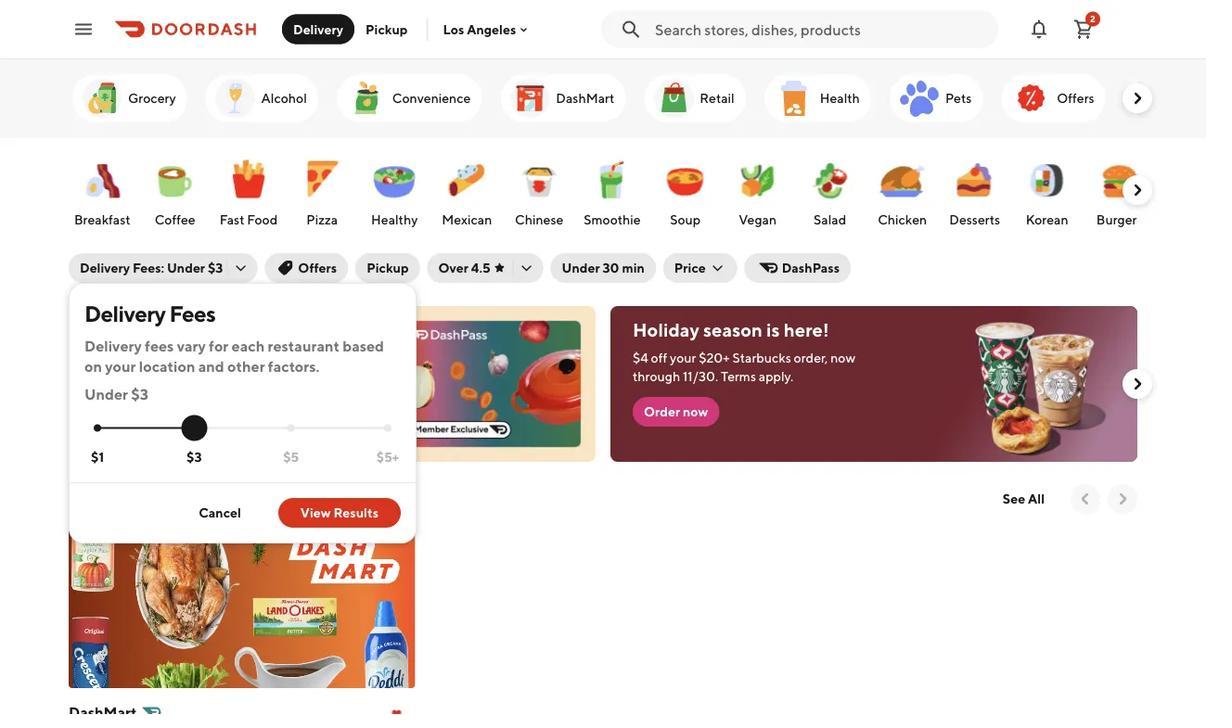 Task type: describe. For each thing, give the bounding box(es) containing it.
dashmart link
[[500, 74, 626, 122]]

retail image
[[652, 76, 696, 121]]

saved stores link
[[69, 484, 201, 514]]

off
[[651, 350, 667, 366]]

soup
[[670, 212, 701, 227]]

season
[[703, 319, 763, 341]]

results
[[333, 505, 379, 520]]

holiday
[[633, 319, 699, 341]]

dashmart
[[556, 90, 614, 106]]

$0
[[91, 319, 115, 341]]

mexican
[[442, 212, 492, 227]]

return to dashpass button
[[91, 375, 231, 405]]

11/30.
[[683, 369, 718, 384]]

apply.
[[759, 369, 793, 384]]

stores
[[136, 486, 201, 512]]

1 vertical spatial next button of carousel image
[[1113, 490, 1132, 508]]

korean
[[1026, 212, 1068, 227]]

return to dashpass
[[102, 382, 220, 397]]

cancel
[[199, 505, 241, 520]]

delivery for delivery fees vary for each restaurant based on your location and other factors.
[[84, 337, 142, 355]]

fast
[[220, 212, 244, 227]]

$5+ stars and over image
[[384, 424, 392, 432]]

terms
[[721, 369, 756, 384]]

0 vertical spatial pickup button
[[354, 14, 419, 44]]

offers link
[[1001, 74, 1106, 122]]

vegan
[[739, 212, 777, 227]]

see all
[[1003, 491, 1045, 507]]

salad
[[814, 212, 846, 227]]

under for under $3
[[84, 385, 128, 403]]

smoothie
[[584, 212, 641, 227]]

over 4.5
[[438, 260, 490, 276]]

2 next button of carousel image from the top
[[1128, 375, 1147, 393]]

offers button
[[265, 253, 348, 283]]

on
[[84, 358, 102, 375]]

now inside holiday season is here! $4 off your $20+ starbucks order,  now through 11/30. terms apply.
[[831, 350, 855, 366]]

grocery image
[[80, 76, 124, 121]]

$5+
[[376, 449, 399, 464]]

dashpass button
[[745, 253, 851, 283]]

desserts
[[949, 212, 1000, 227]]

factors.
[[268, 358, 320, 375]]

offers image
[[1009, 76, 1053, 121]]

pets link
[[890, 74, 983, 122]]

view results
[[300, 505, 379, 520]]

alcohol link
[[206, 74, 318, 122]]

$5
[[283, 449, 299, 464]]

fees up "with"
[[192, 319, 228, 341]]

0 vertical spatial next button of carousel image
[[1128, 89, 1147, 108]]

1 horizontal spatial under
[[167, 260, 205, 276]]

1 vertical spatial pickup
[[367, 260, 409, 276]]

your inside holiday season is here! $4 off your $20+ starbucks order,  now through 11/30. terms apply.
[[670, 350, 696, 366]]

vary
[[177, 337, 206, 355]]

los angeles button
[[443, 22, 531, 37]]

los
[[443, 22, 464, 37]]

flowers image
[[1132, 76, 1176, 121]]

1 vertical spatial pickup button
[[355, 253, 420, 283]]

2 vertical spatial $3
[[187, 449, 202, 464]]

chicken
[[878, 212, 927, 227]]

order
[[644, 404, 680, 419]]

with
[[196, 341, 234, 363]]

healthy
[[371, 212, 418, 227]]

convenience link
[[337, 74, 482, 122]]

view
[[300, 505, 331, 520]]

see all link
[[992, 484, 1056, 514]]

min
[[622, 260, 645, 276]]

delivery button
[[282, 14, 354, 44]]

2 horizontal spatial dashpass
[[782, 260, 840, 276]]

service
[[91, 341, 152, 363]]

2 vertical spatial dashpass
[[162, 382, 220, 397]]

through
[[633, 369, 680, 384]]

holiday season is here! $4 off your $20+ starbucks order,  now through 11/30. terms apply.
[[633, 319, 855, 384]]

burgers
[[1096, 212, 1143, 227]]

starbucks
[[732, 350, 791, 366]]

pizza
[[306, 212, 338, 227]]

Store search: begin typing to search for stores available on DoorDash text field
[[655, 19, 987, 39]]

2 horizontal spatial $3
[[208, 260, 223, 276]]

coffee
[[155, 212, 195, 227]]

saved
[[69, 486, 131, 512]]

convenience
[[392, 90, 471, 106]]

over
[[438, 260, 469, 276]]

delivery fees
[[84, 300, 215, 327]]

breakfast
[[74, 212, 130, 227]]

fees inside delivery fees vary for each restaurant based on your location and other factors.
[[145, 337, 174, 355]]

alcohol
[[261, 90, 307, 106]]

delivery for delivery
[[293, 21, 343, 37]]



Task type: vqa. For each thing, say whether or not it's contained in the screenshot.
19
no



Task type: locate. For each thing, give the bounding box(es) containing it.
order now button
[[633, 397, 719, 427]]

under for under 30 min
[[562, 260, 600, 276]]

$3
[[208, 260, 223, 276], [131, 385, 148, 403], [187, 449, 202, 464]]

dashpass down salad
[[782, 260, 840, 276]]

delivery fees vary for each restaurant based on your location and other factors.
[[84, 337, 384, 375]]

0 vertical spatial offers
[[1057, 90, 1094, 106]]

delivery fees: under $3
[[80, 260, 223, 276]]

next button of carousel image right offers link
[[1128, 89, 1147, 108]]

under 30 min button
[[551, 253, 656, 283]]

your up return
[[105, 358, 136, 375]]

2
[[1090, 13, 1096, 24]]

now right order
[[683, 404, 708, 419]]

pets
[[945, 90, 972, 106]]

$1 stars and over image
[[94, 424, 101, 432]]

price
[[674, 260, 706, 276]]

under
[[167, 260, 205, 276], [562, 260, 600, 276], [84, 385, 128, 403]]

under 30 min
[[562, 260, 645, 276]]

offers down pizza
[[298, 260, 337, 276]]

saved stores
[[69, 486, 201, 512]]

1 horizontal spatial and
[[232, 319, 265, 341]]

0 vertical spatial dashpass
[[782, 260, 840, 276]]

pickup button
[[354, 14, 419, 44], [355, 253, 420, 283]]

grocery link
[[72, 74, 187, 122]]

your right the off
[[670, 350, 696, 366]]

based
[[343, 337, 384, 355]]

offers
[[1057, 90, 1094, 106], [298, 260, 337, 276]]

for
[[209, 337, 228, 355]]

1 horizontal spatial your
[[670, 350, 696, 366]]

0 horizontal spatial your
[[105, 358, 136, 375]]

$5 stars and over image
[[287, 424, 295, 432]]

under down "on"
[[84, 385, 128, 403]]

dashpass down location
[[162, 382, 220, 397]]

fees down delivery
[[156, 341, 193, 363]]

your inside delivery fees vary for each restaurant based on your location and other factors.
[[105, 358, 136, 375]]

offers inside button
[[298, 260, 337, 276]]

dashmart image
[[508, 76, 552, 121]]

health
[[820, 90, 860, 106]]

dashpass inside "$0 delivery fees and reduced service fees with dashpass"
[[238, 341, 321, 363]]

delivery up "on"
[[84, 337, 142, 355]]

other
[[227, 358, 265, 375]]

each
[[232, 337, 265, 355]]

cancel button
[[177, 498, 263, 528]]

health link
[[764, 74, 871, 122]]

delivery
[[119, 319, 188, 341]]

and inside "$0 delivery fees and reduced service fees with dashpass"
[[232, 319, 265, 341]]

1 vertical spatial offers
[[298, 260, 337, 276]]

0 vertical spatial $3
[[208, 260, 223, 276]]

over 4.5 button
[[427, 253, 543, 283]]

notification bell image
[[1028, 18, 1050, 40]]

price button
[[663, 253, 737, 283]]

grocery
[[128, 90, 176, 106]]

0 vertical spatial next button of carousel image
[[1128, 181, 1147, 199]]

0 horizontal spatial now
[[683, 404, 708, 419]]

and
[[232, 319, 265, 341], [198, 358, 224, 375]]

here!
[[784, 319, 829, 341]]

next button of carousel image right previous button of carousel image
[[1113, 490, 1132, 508]]

under $3
[[84, 385, 148, 403]]

0 vertical spatial now
[[831, 350, 855, 366]]

retail link
[[644, 74, 746, 122]]

$20+
[[699, 350, 730, 366]]

pickup left los
[[366, 21, 408, 37]]

and down for
[[198, 358, 224, 375]]

delivery inside delivery fees vary for each restaurant based on your location and other factors.
[[84, 337, 142, 355]]

delivery for delivery fees
[[84, 300, 165, 327]]

and right for
[[232, 319, 265, 341]]

$0 delivery fees and reduced service fees with dashpass
[[91, 319, 340, 363]]

1 horizontal spatial now
[[831, 350, 855, 366]]

dashpass down reduced
[[238, 341, 321, 363]]

order,
[[794, 350, 828, 366]]

1 vertical spatial and
[[198, 358, 224, 375]]

restaurant
[[268, 337, 340, 355]]

1 horizontal spatial $3
[[187, 449, 202, 464]]

is
[[766, 319, 780, 341]]

and inside delivery fees vary for each restaurant based on your location and other factors.
[[198, 358, 224, 375]]

$1
[[91, 449, 104, 464]]

delivery inside button
[[293, 21, 343, 37]]

0 horizontal spatial under
[[84, 385, 128, 403]]

food
[[247, 212, 278, 227]]

delivery up alcohol
[[293, 21, 343, 37]]

1 vertical spatial next button of carousel image
[[1128, 375, 1147, 393]]

alcohol image
[[213, 76, 257, 121]]

see
[[1003, 491, 1025, 507]]

convenience image
[[344, 76, 389, 121]]

delivery up service
[[84, 300, 165, 327]]

fees up location
[[145, 337, 174, 355]]

next button of carousel image
[[1128, 181, 1147, 199], [1128, 375, 1147, 393]]

now inside button
[[683, 404, 708, 419]]

$4
[[633, 350, 648, 366]]

previous button of carousel image
[[1076, 490, 1095, 508]]

1 next button of carousel image from the top
[[1128, 181, 1147, 199]]

0 horizontal spatial dashpass
[[162, 382, 220, 397]]

1 horizontal spatial offers
[[1057, 90, 1094, 106]]

order now
[[644, 404, 708, 419]]

under left 30
[[562, 260, 600, 276]]

fees
[[169, 300, 215, 327]]

delivery
[[293, 21, 343, 37], [80, 260, 130, 276], [84, 300, 165, 327], [84, 337, 142, 355]]

to
[[147, 382, 160, 397]]

angeles
[[467, 22, 516, 37]]

pickup
[[366, 21, 408, 37], [367, 260, 409, 276]]

pickup down healthy
[[367, 260, 409, 276]]

pets image
[[897, 76, 942, 121]]

your
[[670, 350, 696, 366], [105, 358, 136, 375]]

0 vertical spatial and
[[232, 319, 265, 341]]

0 horizontal spatial and
[[198, 358, 224, 375]]

all
[[1028, 491, 1045, 507]]

health image
[[772, 76, 816, 121]]

retail
[[700, 90, 735, 106]]

pickup button down healthy
[[355, 253, 420, 283]]

1 horizontal spatial dashpass
[[238, 341, 321, 363]]

los angeles
[[443, 22, 516, 37]]

chinese
[[515, 212, 563, 227]]

under right fees:
[[167, 260, 205, 276]]

delivery left fees:
[[80, 260, 130, 276]]

return
[[102, 382, 144, 397]]

1 vertical spatial $3
[[131, 385, 148, 403]]

2 horizontal spatial under
[[562, 260, 600, 276]]

0 vertical spatial pickup
[[366, 21, 408, 37]]

view results button
[[278, 498, 401, 528]]

4.5
[[471, 260, 490, 276]]

pickup button left los
[[354, 14, 419, 44]]

0 horizontal spatial offers
[[298, 260, 337, 276]]

delivery for delivery fees: under $3
[[80, 260, 130, 276]]

dashpass
[[782, 260, 840, 276], [238, 341, 321, 363], [162, 382, 220, 397]]

fees:
[[133, 260, 164, 276]]

reduced
[[268, 319, 340, 341]]

now right 'order,'
[[831, 350, 855, 366]]

under inside button
[[562, 260, 600, 276]]

location
[[139, 358, 195, 375]]

0 horizontal spatial $3
[[131, 385, 148, 403]]

1 vertical spatial dashpass
[[238, 341, 321, 363]]

2 button
[[1065, 11, 1102, 48]]

30
[[603, 260, 619, 276]]

offers right offers 'image'
[[1057, 90, 1094, 106]]

open menu image
[[72, 18, 95, 40]]

next button of carousel image
[[1128, 89, 1147, 108], [1113, 490, 1132, 508]]

1 items, open order cart image
[[1072, 18, 1095, 40]]

1 vertical spatial now
[[683, 404, 708, 419]]



